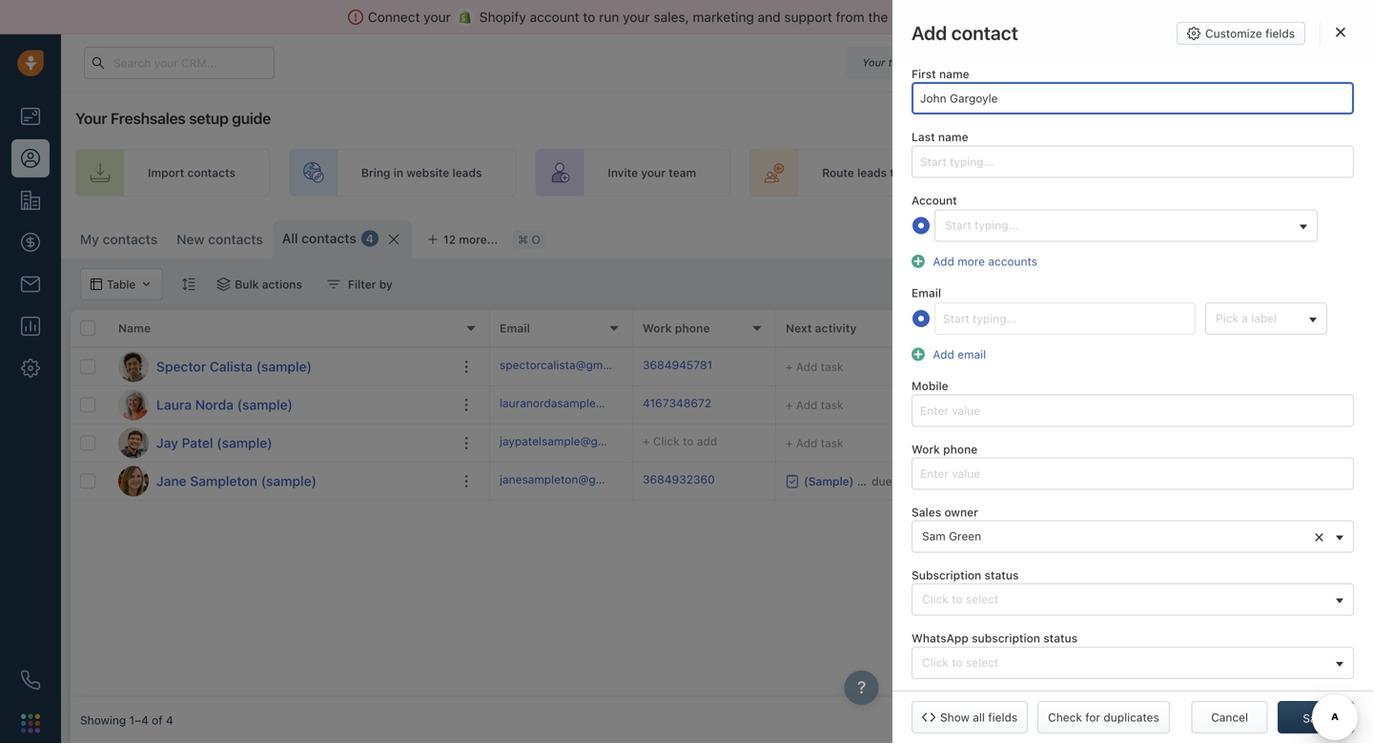 Task type: describe. For each thing, give the bounding box(es) containing it.
4167348672
[[643, 396, 712, 410]]

click to select button for subscription status
[[912, 584, 1355, 616]]

0 horizontal spatial 4
[[166, 713, 173, 727]]

1 team from the left
[[669, 166, 697, 179]]

days
[[964, 56, 988, 69]]

0 horizontal spatial in
[[394, 166, 404, 179]]

check for duplicates
[[1049, 711, 1160, 724]]

set
[[1337, 166, 1355, 179]]

freshsales
[[111, 109, 186, 127]]

press space to select this row. row containing jane sampleton (sample)
[[71, 463, 490, 501]]

subscription
[[972, 632, 1041, 645]]

1 leads from the left
[[453, 166, 482, 179]]

explore
[[1024, 56, 1065, 69]]

close image
[[1336, 27, 1346, 38]]

label
[[1252, 311, 1277, 325]]

duplicates
[[1104, 711, 1160, 724]]

+ add task for 18
[[786, 436, 844, 450]]

add contact
[[1287, 230, 1355, 243]]

bring in website leads link
[[289, 149, 516, 197]]

the
[[868, 9, 888, 25]]

showing 1–4 of 4
[[80, 713, 173, 727]]

0 vertical spatial work
[[643, 321, 672, 335]]

filter by button
[[315, 268, 405, 300]]

add more accounts button
[[912, 252, 1044, 271]]

connect
[[368, 9, 420, 25]]

last
[[912, 130, 935, 144]]

cancel button
[[1192, 701, 1268, 734]]

container_wx8msf4aqz5i3rn1 image for filter by "button"
[[327, 278, 340, 291]]

create
[[1086, 166, 1122, 179]]

up
[[1358, 166, 1372, 179]]

s image
[[118, 352, 149, 382]]

what's new image
[[1237, 55, 1251, 69]]

setup
[[189, 109, 229, 127]]

bring in website leads
[[361, 166, 482, 179]]

laura
[[156, 397, 192, 413]]

+ add task for 37
[[786, 398, 844, 412]]

your freshsales setup guide
[[75, 109, 271, 127]]

all
[[282, 230, 298, 246]]

explore plans link
[[1013, 51, 1108, 74]]

jane
[[156, 473, 187, 489]]

customize fields
[[1206, 27, 1295, 40]]

0 horizontal spatial work phone
[[643, 321, 710, 335]]

first name
[[912, 67, 970, 81]]

owner inside add contact dialog
[[945, 505, 979, 519]]

add more accounts
[[933, 255, 1038, 268]]

lauranordasample@gmail.com
[[500, 396, 662, 410]]

add inside "button"
[[933, 255, 955, 268]]

account
[[530, 9, 580, 25]]

contact
[[952, 21, 1019, 44]]

click for subscription
[[922, 593, 949, 606]]

add email link
[[929, 348, 986, 361]]

grid containing 54
[[71, 310, 1374, 697]]

next
[[786, 321, 812, 335]]

3684932360
[[643, 473, 715, 486]]

name row
[[71, 310, 490, 348]]

import for import contacts button
[[1123, 230, 1159, 243]]

janesampleton@gmail.com link
[[500, 471, 644, 491]]

Work phone text field
[[912, 457, 1355, 490]]

my
[[80, 231, 99, 247]]

route
[[822, 166, 855, 179]]

guide
[[232, 109, 271, 127]]

more
[[958, 255, 985, 268]]

send email image
[[1195, 57, 1209, 69]]

connect your
[[368, 9, 451, 25]]

Start typing... email field
[[935, 302, 1196, 335]]

for
[[1086, 711, 1101, 724]]

+ for 18
[[786, 436, 793, 450]]

all contacts 4
[[282, 230, 374, 246]]

spector calista (sample)
[[156, 359, 312, 374]]

row group containing spector calista (sample)
[[71, 348, 490, 501]]

1–4
[[129, 713, 149, 727]]

jay
[[156, 435, 178, 451]]

tags
[[1072, 321, 1099, 335]]

4 inside "all contacts 4"
[[366, 232, 374, 245]]

create sales sequence
[[1086, 166, 1211, 179]]

start typing...
[[945, 218, 1019, 232]]

start typing... button
[[935, 209, 1318, 242]]

show all fields
[[941, 711, 1018, 724]]

ends
[[911, 56, 935, 69]]

leads inside "link"
[[858, 166, 887, 179]]

to inside route leads to your team "link"
[[890, 166, 901, 179]]

j image
[[118, 428, 149, 458]]

typing...
[[975, 218, 1019, 232]]

3 cell from the left
[[1349, 348, 1374, 385]]

contact
[[1313, 230, 1355, 243]]

1 horizontal spatial in
[[938, 56, 947, 69]]

12 more...
[[443, 233, 498, 246]]

0 horizontal spatial status
[[985, 569, 1019, 582]]

website
[[407, 166, 450, 179]]

click to select for subscription
[[922, 593, 999, 606]]

(sample) for jane sampleton (sample)
[[261, 473, 317, 489]]

invite your team
[[608, 166, 697, 179]]

import contacts for import contacts link in the left of the page
[[148, 166, 236, 179]]

import contacts link
[[75, 149, 270, 197]]

next activity
[[786, 321, 857, 335]]

first
[[912, 67, 936, 81]]

new
[[177, 231, 205, 247]]

jaypatelsample@gmail.com link
[[500, 433, 646, 453]]

row group containing 54
[[490, 348, 1374, 501]]

your right connect
[[424, 9, 451, 25]]

contacts right all
[[302, 230, 357, 246]]

jane sampleton (sample) link
[[156, 472, 317, 491]]

name for last name
[[939, 130, 969, 144]]

jane sampleton (sample)
[[156, 473, 317, 489]]

press space to select this row. row containing 18
[[490, 424, 1374, 463]]

press space to select this row. row containing 54
[[490, 348, 1374, 386]]

1 cell from the left
[[1063, 348, 1206, 385]]

email
[[958, 348, 986, 361]]

sales owner inside add contact dialog
[[912, 505, 979, 519]]

team inside "link"
[[932, 166, 960, 179]]

phone inside grid
[[675, 321, 710, 335]]

norda
[[195, 397, 234, 413]]

your for your trial ends in 21 days
[[863, 56, 886, 69]]

task for 37
[[821, 398, 844, 412]]

add contact
[[912, 21, 1019, 44]]

sequence
[[1157, 166, 1211, 179]]

your right invite
[[641, 166, 666, 179]]

janesampleton@gmail.com
[[500, 473, 644, 486]]

start
[[945, 218, 972, 232]]

invite
[[608, 166, 638, 179]]

to inside press space to select this row. row
[[683, 434, 694, 448]]

46
[[929, 472, 949, 490]]

press space to select this row. row containing laura norda (sample)
[[71, 386, 490, 424]]



Task type: locate. For each thing, give the bounding box(es) containing it.
and
[[758, 9, 781, 25]]

work phone
[[643, 321, 710, 335], [912, 442, 978, 456]]

customize inside customize table button
[[986, 230, 1044, 243]]

⌘ o
[[518, 233, 541, 246]]

import contacts button
[[1097, 220, 1220, 253]]

2 vertical spatial click
[[922, 656, 949, 669]]

0 vertical spatial your
[[863, 56, 886, 69]]

2 horizontal spatial container_wx8msf4aqz5i3rn1 image
[[786, 475, 799, 488]]

row group
[[71, 348, 490, 501], [490, 348, 1374, 501]]

activity
[[815, 321, 857, 335]]

your right run
[[623, 9, 650, 25]]

work up 3684945781
[[643, 321, 672, 335]]

37
[[929, 395, 947, 414]]

work phone up 3684945781
[[643, 321, 710, 335]]

1 horizontal spatial work phone
[[912, 442, 978, 456]]

0 vertical spatial name
[[940, 67, 970, 81]]

3684932360 link
[[643, 471, 715, 491]]

1 horizontal spatial 4
[[366, 232, 374, 245]]

phone up 3684945781
[[675, 321, 710, 335]]

customize table
[[986, 230, 1075, 243]]

name
[[940, 67, 970, 81], [939, 130, 969, 144]]

score
[[929, 321, 962, 335]]

sales left label
[[1215, 321, 1246, 335]]

sam
[[922, 529, 946, 543]]

1 vertical spatial select
[[966, 656, 999, 669]]

crm.
[[892, 9, 925, 25]]

18
[[929, 434, 946, 452]]

pick
[[1216, 311, 1239, 325]]

(sample) down the spector calista (sample) link
[[237, 397, 293, 413]]

fields right all
[[989, 711, 1018, 724]]

click down subscription
[[922, 593, 949, 606]]

click to select button for whatsapp subscription status
[[912, 647, 1355, 679]]

grid
[[71, 310, 1374, 697]]

customize up what's new icon at right top
[[1206, 27, 1263, 40]]

sales up "sam"
[[912, 505, 942, 519]]

2 task from the top
[[821, 398, 844, 412]]

press space to select this row. row containing 46
[[490, 463, 1374, 501]]

2 vertical spatial task
[[821, 436, 844, 450]]

+
[[786, 360, 793, 373], [786, 398, 793, 412], [643, 434, 650, 448], [786, 436, 793, 450]]

0 vertical spatial work phone
[[643, 321, 710, 335]]

2 click to select from the top
[[922, 656, 999, 669]]

l image
[[118, 390, 149, 420]]

0 horizontal spatial leads
[[453, 166, 482, 179]]

1 task from the top
[[821, 360, 844, 373]]

4 up filter by
[[366, 232, 374, 245]]

show all fields button
[[912, 701, 1028, 734]]

your left trial
[[863, 56, 886, 69]]

calista
[[210, 359, 253, 374]]

new contacts
[[177, 231, 263, 247]]

save
[[1303, 712, 1329, 725]]

add contact button
[[1262, 220, 1364, 253]]

Last name text field
[[912, 145, 1355, 178]]

0 vertical spatial email
[[912, 286, 942, 300]]

container_wx8msf4aqz5i3rn1 image inside filter by "button"
[[327, 278, 340, 291]]

team up account
[[932, 166, 960, 179]]

2 team from the left
[[932, 166, 960, 179]]

laura norda (sample)
[[156, 397, 293, 413]]

1 + add task from the top
[[786, 360, 844, 373]]

route leads to your team link
[[750, 149, 994, 197]]

First name text field
[[912, 82, 1355, 115]]

team right invite
[[669, 166, 697, 179]]

import contacts for import contacts button
[[1123, 230, 1210, 243]]

select for subscription
[[966, 656, 999, 669]]

in left 21
[[938, 56, 947, 69]]

1 row group from the left
[[71, 348, 490, 501]]

0 horizontal spatial container_wx8msf4aqz5i3rn1 image
[[217, 278, 230, 291]]

phone up 46
[[944, 442, 978, 456]]

0 horizontal spatial work
[[643, 321, 672, 335]]

spectorcalista@gmail.com link
[[500, 357, 642, 377]]

press space to select this row. row containing jay patel (sample)
[[71, 424, 490, 463]]

spector
[[156, 359, 206, 374]]

save button
[[1278, 701, 1355, 734]]

name for first name
[[940, 67, 970, 81]]

shopify account to run your sales, marketing and support from the crm.
[[480, 9, 925, 25]]

click to select down subscription status
[[922, 593, 999, 606]]

add email
[[933, 348, 986, 361]]

0 vertical spatial status
[[985, 569, 1019, 582]]

laura norda (sample) link
[[156, 395, 293, 414]]

0 horizontal spatial fields
[[989, 711, 1018, 724]]

2 + add task from the top
[[786, 398, 844, 412]]

1 vertical spatial email
[[500, 321, 530, 335]]

customize for customize table
[[986, 230, 1044, 243]]

select for status
[[966, 593, 999, 606]]

click to select for whatsapp
[[922, 656, 999, 669]]

add contact dialog
[[893, 0, 1374, 743]]

sales inside add contact dialog
[[912, 505, 942, 519]]

3 + add task from the top
[[786, 436, 844, 450]]

(sample) for laura norda (sample)
[[237, 397, 293, 413]]

email up score
[[912, 286, 942, 300]]

0 horizontal spatial import
[[148, 166, 184, 179]]

your
[[863, 56, 886, 69], [75, 109, 107, 127]]

1 horizontal spatial email
[[912, 286, 942, 300]]

marketing
[[693, 9, 754, 25]]

work phone up 46
[[912, 442, 978, 456]]

1 horizontal spatial work
[[912, 442, 940, 456]]

1 vertical spatial status
[[1044, 632, 1078, 645]]

0 horizontal spatial import contacts
[[148, 166, 236, 179]]

add
[[697, 434, 718, 448]]

from
[[836, 9, 865, 25]]

bulk actions button
[[204, 268, 315, 300]]

task for 54
[[821, 360, 844, 373]]

owner right the a
[[1249, 321, 1283, 335]]

add
[[1287, 230, 1309, 243], [933, 255, 955, 268], [933, 348, 955, 361], [796, 360, 818, 373], [796, 398, 818, 412], [796, 436, 818, 450]]

name
[[118, 321, 151, 335]]

1 vertical spatial import contacts
[[1123, 230, 1210, 243]]

click for whatsapp
[[922, 656, 949, 669]]

mobile
[[912, 379, 949, 393]]

import contacts group
[[1097, 220, 1252, 253]]

0 vertical spatial 4
[[366, 232, 374, 245]]

jay patel (sample) link
[[156, 434, 273, 453]]

a
[[1242, 311, 1249, 325]]

select down subscription status
[[966, 593, 999, 606]]

(sample) down name row
[[256, 359, 312, 374]]

team
[[669, 166, 697, 179], [932, 166, 960, 179]]

email up spectorcalista@gmail.com
[[500, 321, 530, 335]]

owner up green
[[945, 505, 979, 519]]

to
[[583, 9, 596, 25], [890, 166, 901, 179], [683, 434, 694, 448], [952, 593, 963, 606], [952, 656, 963, 669]]

0 vertical spatial + add task
[[786, 360, 844, 373]]

filter
[[348, 278, 376, 291]]

(sample)
[[256, 359, 312, 374], [237, 397, 293, 413], [217, 435, 273, 451], [261, 473, 317, 489]]

0 vertical spatial sales owner
[[1215, 321, 1283, 335]]

freshworks switcher image
[[21, 714, 40, 733]]

1 vertical spatial phone
[[944, 442, 978, 456]]

1 horizontal spatial fields
[[1266, 27, 1295, 40]]

21
[[950, 56, 961, 69]]

import down your freshsales setup guide
[[148, 166, 184, 179]]

1 vertical spatial + add task
[[786, 398, 844, 412]]

jaypatelsample@gmail.com + click to add
[[500, 434, 718, 448]]

phone image
[[21, 671, 40, 690]]

0 vertical spatial import
[[148, 166, 184, 179]]

(sample) up jane sampleton (sample)
[[217, 435, 273, 451]]

phone element
[[11, 661, 50, 699]]

1 vertical spatial work phone
[[912, 442, 978, 456]]

subscription
[[912, 569, 982, 582]]

click down 'whatsapp'
[[922, 656, 949, 669]]

2 row group from the left
[[490, 348, 1374, 501]]

0 horizontal spatial your
[[75, 109, 107, 127]]

add
[[912, 21, 947, 44]]

1 horizontal spatial customize
[[1206, 27, 1263, 40]]

contacts
[[187, 166, 236, 179], [1162, 230, 1210, 243], [302, 230, 357, 246], [103, 231, 158, 247], [208, 231, 263, 247]]

1 vertical spatial sales
[[912, 505, 942, 519]]

1 vertical spatial customize
[[986, 230, 1044, 243]]

1 vertical spatial sales owner
[[912, 505, 979, 519]]

set up link
[[1264, 149, 1374, 197]]

container_wx8msf4aqz5i3rn1 image
[[968, 230, 981, 243]]

0 vertical spatial phone
[[675, 321, 710, 335]]

leads right route
[[858, 166, 887, 179]]

click down 4167348672 link
[[653, 434, 680, 448]]

your up account
[[905, 166, 929, 179]]

sales
[[1215, 321, 1246, 335], [912, 505, 942, 519]]

1 vertical spatial click to select button
[[912, 647, 1355, 679]]

import contacts down setup on the left of the page
[[148, 166, 236, 179]]

0 vertical spatial sales
[[1215, 321, 1246, 335]]

2 cell from the left
[[1206, 348, 1349, 385]]

support
[[785, 9, 833, 25]]

press space to select this row. row
[[71, 348, 490, 386], [490, 348, 1374, 386], [71, 386, 490, 424], [490, 386, 1374, 424], [71, 424, 490, 463], [490, 424, 1374, 463], [71, 463, 490, 501], [490, 463, 1374, 501]]

1 vertical spatial 4
[[166, 713, 173, 727]]

0 vertical spatial click
[[653, 434, 680, 448]]

1 vertical spatial owner
[[945, 505, 979, 519]]

contacts right my
[[103, 231, 158, 247]]

(sample) for spector calista (sample)
[[256, 359, 312, 374]]

all contacts link
[[282, 229, 357, 248]]

1 select from the top
[[966, 593, 999, 606]]

0 horizontal spatial email
[[500, 321, 530, 335]]

container_wx8msf4aqz5i3rn1 image for bulk actions button on the top left
[[217, 278, 230, 291]]

+ for 54
[[786, 360, 793, 373]]

your inside "link"
[[905, 166, 929, 179]]

container_wx8msf4aqz5i3rn1 image
[[217, 278, 230, 291], [327, 278, 340, 291], [786, 475, 799, 488]]

⌘
[[518, 233, 529, 246]]

1 click to select from the top
[[922, 593, 999, 606]]

contacts right new
[[208, 231, 263, 247]]

1 click to select button from the top
[[912, 584, 1355, 616]]

work phone inside add contact dialog
[[912, 442, 978, 456]]

1 horizontal spatial your
[[863, 56, 886, 69]]

1 vertical spatial import
[[1123, 230, 1159, 243]]

1 vertical spatial name
[[939, 130, 969, 144]]

work up 46
[[912, 442, 940, 456]]

2 select from the top
[[966, 656, 999, 669]]

your
[[424, 9, 451, 25], [623, 9, 650, 25], [641, 166, 666, 179], [905, 166, 929, 179]]

1 vertical spatial work
[[912, 442, 940, 456]]

customize
[[1206, 27, 1263, 40], [986, 230, 1044, 243]]

0 horizontal spatial phone
[[675, 321, 710, 335]]

1 horizontal spatial container_wx8msf4aqz5i3rn1 image
[[327, 278, 340, 291]]

contacts down sequence
[[1162, 230, 1210, 243]]

whatsapp subscription status
[[912, 632, 1078, 645]]

import inside button
[[1123, 230, 1159, 243]]

account
[[912, 193, 957, 207]]

1 horizontal spatial owner
[[1249, 321, 1283, 335]]

import for import contacts link in the left of the page
[[148, 166, 184, 179]]

+ for 37
[[786, 398, 793, 412]]

click to select down 'whatsapp'
[[922, 656, 999, 669]]

import contacts
[[148, 166, 236, 179], [1123, 230, 1210, 243]]

pick a label
[[1216, 311, 1277, 325]]

2 leads from the left
[[858, 166, 887, 179]]

0 vertical spatial select
[[966, 593, 999, 606]]

subscription status
[[912, 569, 1019, 582]]

press space to select this row. row containing spector calista (sample)
[[71, 348, 490, 386]]

your left freshsales
[[75, 109, 107, 127]]

2 click to select button from the top
[[912, 647, 1355, 679]]

jaypatelsample@gmail.com
[[500, 434, 646, 448]]

3684945781 link
[[643, 357, 713, 377]]

create sales sequence link
[[1013, 149, 1245, 197]]

task for 18
[[821, 436, 844, 450]]

contacts inside button
[[1162, 230, 1210, 243]]

1 horizontal spatial sales
[[1215, 321, 1246, 335]]

1 vertical spatial your
[[75, 109, 107, 127]]

3 task from the top
[[821, 436, 844, 450]]

patel
[[182, 435, 213, 451]]

customize up accounts
[[986, 230, 1044, 243]]

1 horizontal spatial status
[[1044, 632, 1078, 645]]

2 vertical spatial + add task
[[786, 436, 844, 450]]

0 vertical spatial in
[[938, 56, 947, 69]]

sales inside grid
[[1215, 321, 1246, 335]]

work inside add contact dialog
[[912, 442, 940, 456]]

lauranordasample@gmail.com link
[[500, 395, 662, 415]]

name right first
[[940, 67, 970, 81]]

import down sales
[[1123, 230, 1159, 243]]

set up 
[[1337, 166, 1374, 179]]

phone inside add contact dialog
[[944, 442, 978, 456]]

container_wx8msf4aqz5i3rn1 image inside bulk actions button
[[217, 278, 230, 291]]

import contacts inside button
[[1123, 230, 1210, 243]]

4
[[366, 232, 374, 245], [166, 713, 173, 727]]

Search your CRM... text field
[[84, 47, 275, 79]]

0 vertical spatial click to select button
[[912, 584, 1355, 616]]

Mobile text field
[[912, 394, 1355, 427]]

0 vertical spatial task
[[821, 360, 844, 373]]

0 vertical spatial import contacts
[[148, 166, 236, 179]]

in right bring at the left
[[394, 166, 404, 179]]

cell
[[1063, 348, 1206, 385], [1206, 348, 1349, 385], [1349, 348, 1374, 385]]

by
[[379, 278, 393, 291]]

j image
[[118, 466, 149, 497]]

customize for customize fields
[[1206, 27, 1263, 40]]

your for your freshsales setup guide
[[75, 109, 107, 127]]

sales,
[[654, 9, 689, 25]]

email inside add contact dialog
[[912, 286, 942, 300]]

0 horizontal spatial owner
[[945, 505, 979, 519]]

select down whatsapp subscription status
[[966, 656, 999, 669]]

0 vertical spatial owner
[[1249, 321, 1283, 335]]

leads right website
[[453, 166, 482, 179]]

0 vertical spatial fields
[[1266, 27, 1295, 40]]

(sample) right sampleton
[[261, 473, 317, 489]]

1 horizontal spatial import
[[1123, 230, 1159, 243]]

+ add task for 54
[[786, 360, 844, 373]]

customize inside customize fields button
[[1206, 27, 1263, 40]]

fields left close icon
[[1266, 27, 1295, 40]]

(sample) for jay patel (sample)
[[217, 435, 273, 451]]

contacts down setup on the left of the page
[[187, 166, 236, 179]]

1 horizontal spatial team
[[932, 166, 960, 179]]

1 horizontal spatial phone
[[944, 442, 978, 456]]

import contacts down sequence
[[1123, 230, 1210, 243]]

sampleton
[[190, 473, 258, 489]]

1 horizontal spatial sales owner
[[1215, 321, 1283, 335]]

0 vertical spatial click to select
[[922, 593, 999, 606]]

0 horizontal spatial team
[[669, 166, 697, 179]]

show
[[941, 711, 970, 724]]

4 right of
[[166, 713, 173, 727]]

spectorcalista@gmail.com
[[500, 358, 642, 371]]

0 horizontal spatial sales owner
[[912, 505, 979, 519]]

0 horizontal spatial sales
[[912, 505, 942, 519]]

o
[[532, 233, 541, 246]]

0 vertical spatial customize
[[1206, 27, 1263, 40]]

1 horizontal spatial leads
[[858, 166, 887, 179]]

1 vertical spatial task
[[821, 398, 844, 412]]

1 vertical spatial in
[[394, 166, 404, 179]]

1 vertical spatial fields
[[989, 711, 1018, 724]]

1 horizontal spatial import contacts
[[1123, 230, 1210, 243]]

name right last
[[939, 130, 969, 144]]

0 horizontal spatial customize
[[986, 230, 1044, 243]]

press space to select this row. row containing 37
[[490, 386, 1374, 424]]

showing
[[80, 713, 126, 727]]

1 vertical spatial click to select
[[922, 656, 999, 669]]

1 vertical spatial click
[[922, 593, 949, 606]]



Task type: vqa. For each thing, say whether or not it's contained in the screenshot.
Customize Table button
yes



